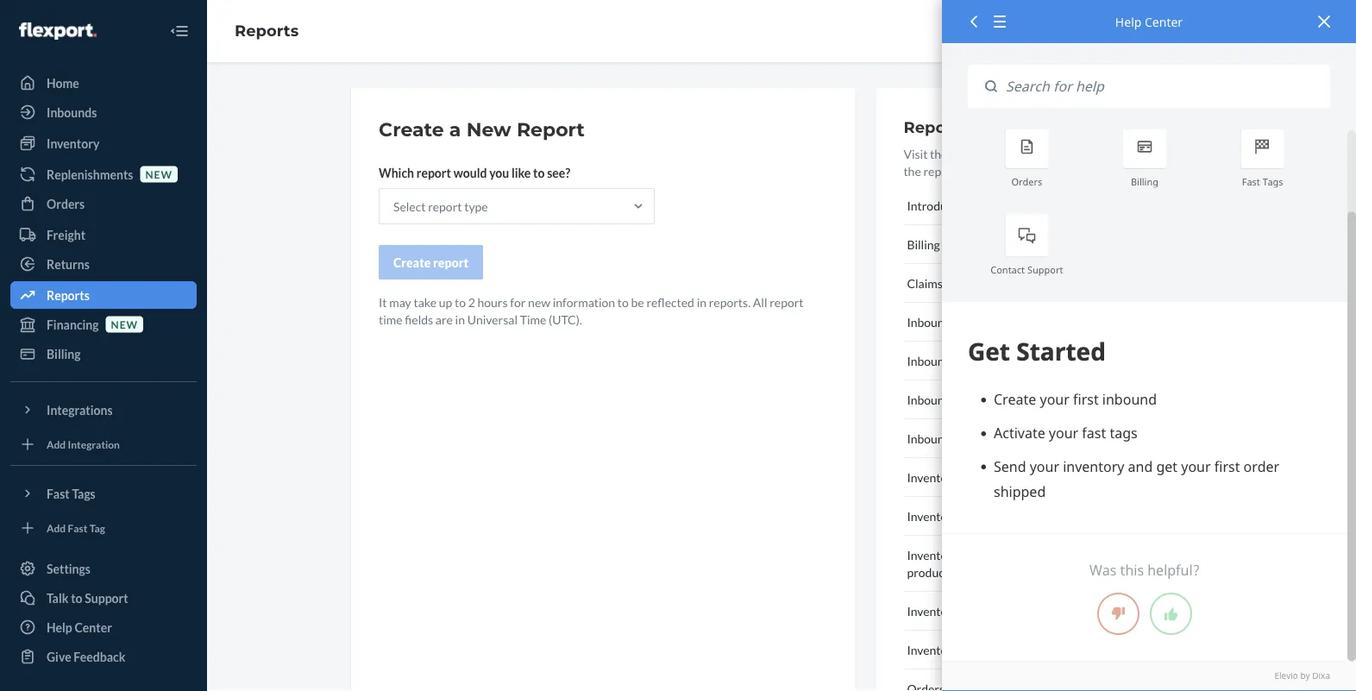 Task type: describe. For each thing, give the bounding box(es) containing it.
report for select report type
[[428, 199, 462, 214]]

universal
[[467, 312, 518, 327]]

2 vertical spatial fast
[[68, 521, 88, 534]]

2 vertical spatial center
[[75, 620, 112, 635]]

hours
[[478, 295, 508, 309]]

helpful?
[[1148, 561, 1200, 579]]

settings link
[[10, 555, 197, 582]]

tracking for (all
[[987, 509, 1030, 523]]

was
[[1090, 561, 1117, 579]]

freight link
[[10, 221, 197, 248]]

to inside introduction to reporting button
[[976, 198, 987, 213]]

which report would you like to see?
[[379, 165, 570, 180]]

0 horizontal spatial help
[[47, 620, 72, 635]]

- for billing - credits report
[[942, 237, 947, 251]]

elevio
[[1275, 670, 1298, 682]]

help center inside help center link
[[47, 620, 112, 635]]

time
[[520, 312, 546, 327]]

close navigation image
[[169, 21, 190, 41]]

introduction to reporting button
[[904, 186, 1185, 225]]

inventory - lot tracking and fefo (single product) button
[[904, 536, 1185, 592]]

add for add integration
[[47, 438, 66, 450]]

inventory link
[[10, 129, 197, 157]]

to left 2
[[455, 295, 466, 309]]

are
[[436, 312, 453, 327]]

new inside it may take up to 2 hours for new information to be reflected in reports. all report time fields are in universal time (utc).
[[528, 295, 550, 309]]

create for create a new report
[[379, 118, 444, 141]]

inventory inside "button"
[[965, 314, 1017, 329]]

inbounds for inbounds
[[47, 105, 97, 119]]

0 vertical spatial reports link
[[235, 21, 299, 40]]

home link
[[10, 69, 197, 97]]

fast inside dropdown button
[[47, 486, 70, 501]]

to inside visit these help center articles to get a description of the report and column details.
[[1070, 146, 1081, 161]]

time
[[379, 312, 403, 327]]

support inside button
[[85, 591, 128, 605]]

0 vertical spatial reports
[[235, 21, 299, 40]]

- for inventory - levels today
[[961, 470, 965, 484]]

inventory - levels today
[[907, 470, 1034, 484]]

up
[[439, 295, 452, 309]]

and inside visit these help center articles to get a description of the report and column details.
[[960, 163, 979, 178]]

which
[[379, 165, 414, 180]]

0 vertical spatial a
[[449, 118, 461, 141]]

and for inventory - lot tracking and fefo (all products)
[[1033, 509, 1052, 523]]

to left be on the left
[[618, 295, 629, 309]]

inbounds - packages
[[907, 392, 1014, 407]]

0 vertical spatial fast tags
[[1242, 175, 1283, 188]]

0 horizontal spatial in
[[455, 312, 465, 327]]

inventory - lot tracking and fefo (all products)
[[907, 509, 1156, 523]]

inbounds for inbounds - shipping plan reconciliation
[[907, 431, 956, 446]]

report for which report would you like to see?
[[416, 165, 451, 180]]

- for inbounds - monthly reconciliation
[[959, 353, 963, 368]]

inbounds for inbounds - monthly reconciliation
[[907, 353, 956, 368]]

talk to support button
[[10, 584, 197, 612]]

new for replenishments
[[145, 168, 173, 180]]

this
[[1120, 561, 1144, 579]]

give feedback
[[47, 649, 125, 664]]

integrations
[[47, 402, 113, 417]]

inbounds - inventory reconciliation
[[907, 314, 1094, 329]]

and for inventory - lot tracking and fefo (single product)
[[1033, 547, 1052, 562]]

inventory for inventory details - reserve storage
[[907, 642, 959, 657]]

inbounds - shipping plan reconciliation
[[907, 431, 1114, 446]]

inventory for inventory - levels today
[[907, 470, 959, 484]]

introduction
[[907, 198, 974, 213]]

create report
[[393, 255, 469, 270]]

packages
[[965, 392, 1014, 407]]

add fast tag link
[[10, 514, 197, 542]]

glossary
[[964, 117, 1033, 136]]

report inside it may take up to 2 hours for new information to be reflected in reports. all report time fields are in universal time (utc).
[[770, 295, 804, 309]]

1 vertical spatial storage
[[1053, 642, 1093, 657]]

inbounds link
[[10, 98, 197, 126]]

financing
[[47, 317, 99, 332]]

today
[[1003, 470, 1034, 484]]

long
[[1010, 603, 1036, 618]]

submitted
[[990, 276, 1045, 290]]

lot for inventory - lot tracking and fefo (all products)
[[968, 509, 985, 523]]

talk to support
[[47, 591, 128, 605]]

talk
[[47, 591, 69, 605]]

units
[[968, 603, 996, 618]]

new
[[466, 118, 511, 141]]

billing link
[[10, 340, 197, 368]]

1 claims from the left
[[907, 276, 943, 290]]

products)
[[1105, 509, 1156, 523]]

create a new report
[[379, 118, 585, 141]]

- inside inventory details - reserve storage button
[[1001, 642, 1005, 657]]

fefo for (all
[[1055, 509, 1085, 523]]

inventory for inventory - lot tracking and fefo (single product)
[[907, 547, 959, 562]]

0 vertical spatial support
[[1027, 263, 1063, 276]]

0 horizontal spatial reports link
[[10, 281, 197, 309]]

by
[[1301, 670, 1310, 682]]

- for inventory - lot tracking and fefo (all products)
[[961, 509, 965, 523]]

billing - credits report button
[[904, 225, 1185, 264]]

orders link
[[10, 190, 197, 217]]

dixa
[[1312, 670, 1330, 682]]

(single
[[1087, 547, 1121, 562]]

2 horizontal spatial center
[[1145, 13, 1183, 30]]

- for inventory - units in long term storage
[[961, 603, 965, 618]]

may
[[389, 295, 411, 309]]

term
[[1038, 603, 1065, 618]]

0 vertical spatial fast
[[1242, 175, 1260, 188]]

visit these help center articles to get a description of the report and column details.
[[904, 146, 1184, 178]]

report for create report
[[433, 255, 469, 270]]

(utc).
[[549, 312, 582, 327]]

replenishments
[[47, 167, 133, 182]]

inventory - units in long term storage button
[[904, 592, 1185, 631]]

would
[[454, 165, 487, 180]]

add integration
[[47, 438, 120, 450]]

add for add fast tag
[[47, 521, 66, 534]]

2 vertical spatial reconciliation
[[1039, 431, 1114, 446]]

shipping
[[965, 431, 1011, 446]]

- for inventory - lot tracking and fefo (single product)
[[961, 547, 965, 562]]

settings
[[47, 561, 91, 576]]

information
[[553, 295, 615, 309]]

like
[[512, 165, 531, 180]]

tags inside dropdown button
[[72, 486, 96, 501]]

elevio by dixa
[[1275, 670, 1330, 682]]

a inside visit these help center articles to get a description of the report and column details.
[[1103, 146, 1109, 161]]

fields
[[405, 312, 433, 327]]



Task type: locate. For each thing, give the bounding box(es) containing it.
storage right reserve
[[1053, 642, 1093, 657]]

1 horizontal spatial help center
[[1115, 13, 1183, 30]]

1 vertical spatial help center
[[47, 620, 112, 635]]

reconciliation down inbounds - inventory reconciliation "button"
[[1013, 353, 1088, 368]]

inventory left levels
[[907, 470, 959, 484]]

lot inside 'button'
[[968, 509, 985, 523]]

0 horizontal spatial report
[[517, 118, 585, 141]]

inventory details - reserve storage
[[907, 642, 1093, 657]]

reconciliation down claims - claims submitted button
[[1019, 314, 1094, 329]]

- left credits
[[942, 237, 947, 251]]

1 vertical spatial fast tags
[[47, 486, 96, 501]]

- down the billing - credits report
[[945, 276, 949, 290]]

to right talk
[[71, 591, 82, 605]]

- inside inbounds - inventory reconciliation "button"
[[959, 314, 963, 329]]

reconciliation down inbounds - packages button
[[1039, 431, 1114, 446]]

reconciliation for inbounds - inventory reconciliation
[[1019, 314, 1094, 329]]

inbounds down inbounds - packages
[[907, 431, 956, 446]]

the
[[904, 163, 921, 178]]

inventory details - reserve storage button
[[904, 631, 1185, 669]]

0 horizontal spatial help center
[[47, 620, 112, 635]]

lot for inventory - lot tracking and fefo (single product)
[[968, 547, 985, 562]]

fast tags inside fast tags dropdown button
[[47, 486, 96, 501]]

integration
[[68, 438, 120, 450]]

tracking inside inventory - lot tracking and fefo (single product)
[[987, 547, 1030, 562]]

inventory for inventory
[[47, 136, 100, 151]]

billing down introduction
[[907, 237, 940, 251]]

1 vertical spatial add
[[47, 521, 66, 534]]

create up which
[[379, 118, 444, 141]]

- inside inbounds - packages button
[[959, 392, 963, 407]]

1 horizontal spatial support
[[1027, 263, 1063, 276]]

reconciliation inside "button"
[[1019, 314, 1094, 329]]

report down the these
[[924, 163, 957, 178]]

1 horizontal spatial tags
[[1263, 175, 1283, 188]]

0 vertical spatial create
[[379, 118, 444, 141]]

- left shipping
[[959, 431, 963, 446]]

inbounds down home
[[47, 105, 97, 119]]

inventory - lot tracking and fefo (all products) button
[[904, 497, 1185, 536]]

for
[[510, 295, 526, 309]]

1 vertical spatial and
[[1033, 509, 1052, 523]]

report for create a new report
[[517, 118, 585, 141]]

to inside talk to support button
[[71, 591, 82, 605]]

- down claims - claims submitted
[[959, 314, 963, 329]]

to
[[1070, 146, 1081, 161], [533, 165, 545, 180], [976, 198, 987, 213], [455, 295, 466, 309], [618, 295, 629, 309], [71, 591, 82, 605]]

1 vertical spatial reports link
[[10, 281, 197, 309]]

inbounds inside 'link'
[[47, 105, 97, 119]]

inventory - units in long term storage
[[907, 603, 1108, 618]]

and down inventory - levels today button
[[1033, 509, 1052, 523]]

reports
[[235, 21, 299, 40], [47, 288, 90, 302]]

reconciliation for inbounds - monthly reconciliation
[[1013, 353, 1088, 368]]

inventory up monthly
[[965, 314, 1017, 329]]

0 vertical spatial lot
[[968, 509, 985, 523]]

in right are
[[455, 312, 465, 327]]

- up inventory - units in long term storage
[[961, 547, 965, 562]]

new up "billing" link
[[111, 318, 138, 330]]

credits
[[949, 237, 988, 251]]

description
[[1111, 146, 1171, 161]]

type
[[464, 199, 488, 214]]

report for billing - credits report
[[990, 237, 1027, 251]]

0 vertical spatial help center
[[1115, 13, 1183, 30]]

fefo for (single
[[1055, 547, 1085, 562]]

2 horizontal spatial new
[[528, 295, 550, 309]]

report up up
[[433, 255, 469, 270]]

1 horizontal spatial claims
[[952, 276, 987, 290]]

1 vertical spatial fefo
[[1055, 547, 1085, 562]]

1 vertical spatial new
[[528, 295, 550, 309]]

0 vertical spatial in
[[697, 295, 707, 309]]

1 vertical spatial reports
[[47, 288, 90, 302]]

fast tags button
[[10, 480, 197, 507]]

2 vertical spatial billing
[[47, 346, 81, 361]]

report left type
[[428, 199, 462, 214]]

billing down financing
[[47, 346, 81, 361]]

reserve
[[1007, 642, 1050, 657]]

report right all
[[770, 295, 804, 309]]

1 vertical spatial help
[[962, 146, 987, 161]]

select
[[393, 199, 426, 214]]

it may take up to 2 hours for new information to be reflected in reports. all report time fields are in universal time (utc).
[[379, 295, 804, 327]]

add left integration
[[47, 438, 66, 450]]

0 vertical spatial storage
[[1068, 603, 1108, 618]]

1 horizontal spatial center
[[989, 146, 1026, 161]]

inbounds down claims - claims submitted
[[907, 314, 956, 329]]

1 vertical spatial support
[[85, 591, 128, 605]]

2 horizontal spatial report
[[990, 237, 1027, 251]]

0 horizontal spatial tags
[[72, 486, 96, 501]]

select report type
[[393, 199, 488, 214]]

1 horizontal spatial reports
[[235, 21, 299, 40]]

0 vertical spatial add
[[47, 438, 66, 450]]

1 vertical spatial tags
[[72, 486, 96, 501]]

inbounds up inbounds - packages
[[907, 353, 956, 368]]

(all
[[1087, 509, 1103, 523]]

support up help center link
[[85, 591, 128, 605]]

inventory - lot tracking and fefo (single product)
[[907, 547, 1121, 579]]

1 horizontal spatial help
[[962, 146, 987, 161]]

storage right term
[[1068, 603, 1108, 618]]

all
[[753, 295, 767, 309]]

1 horizontal spatial report
[[904, 117, 959, 136]]

in inside button
[[998, 603, 1008, 618]]

add left tag
[[47, 521, 66, 534]]

0 vertical spatial orders
[[1012, 175, 1042, 188]]

- left monthly
[[959, 353, 963, 368]]

0 horizontal spatial billing
[[47, 346, 81, 361]]

1 fefo from the top
[[1055, 509, 1085, 523]]

to left the get on the right
[[1070, 146, 1081, 161]]

be
[[631, 295, 644, 309]]

contact support
[[991, 263, 1063, 276]]

inventory
[[47, 136, 100, 151], [965, 314, 1017, 329], [907, 470, 959, 484], [907, 509, 959, 523], [907, 547, 959, 562], [907, 603, 959, 618], [907, 642, 959, 657]]

- inside the inventory - units in long term storage button
[[961, 603, 965, 618]]

report inside button
[[990, 237, 1027, 251]]

plan
[[1013, 431, 1036, 446]]

fast tags
[[1242, 175, 1283, 188], [47, 486, 96, 501]]

lot down inventory - levels today
[[968, 509, 985, 523]]

and left column
[[960, 163, 979, 178]]

2 vertical spatial new
[[111, 318, 138, 330]]

1 vertical spatial billing
[[907, 237, 940, 251]]

- for inbounds - packages
[[959, 392, 963, 407]]

billing inside button
[[907, 237, 940, 251]]

inbounds
[[47, 105, 97, 119], [907, 314, 956, 329], [907, 353, 956, 368], [907, 392, 956, 407], [907, 431, 956, 446]]

1 vertical spatial orders
[[47, 196, 85, 211]]

- for inbounds - shipping plan reconciliation
[[959, 431, 963, 446]]

1 vertical spatial center
[[989, 146, 1026, 161]]

center up column
[[989, 146, 1026, 161]]

you
[[489, 165, 509, 180]]

home
[[47, 75, 79, 90]]

2 tracking from the top
[[987, 547, 1030, 562]]

- left "units"
[[961, 603, 965, 618]]

1 horizontal spatial a
[[1103, 146, 1109, 161]]

tags
[[1263, 175, 1283, 188], [72, 486, 96, 501]]

help inside visit these help center articles to get a description of the report and column details.
[[962, 146, 987, 161]]

fefo left (single
[[1055, 547, 1085, 562]]

- down inventory - levels today
[[961, 509, 965, 523]]

inventory down product)
[[907, 603, 959, 618]]

tracking down inventory - lot tracking and fefo (all products)
[[987, 547, 1030, 562]]

0 vertical spatial new
[[145, 168, 173, 180]]

center
[[1145, 13, 1183, 30], [989, 146, 1026, 161], [75, 620, 112, 635]]

and inside inventory - lot tracking and fefo (single product)
[[1033, 547, 1052, 562]]

inbounds - shipping plan reconciliation button
[[904, 419, 1185, 458]]

in left reports.
[[697, 295, 707, 309]]

inbounds for inbounds - inventory reconciliation
[[907, 314, 956, 329]]

articles
[[1028, 146, 1067, 161]]

report
[[924, 163, 957, 178], [416, 165, 451, 180], [428, 199, 462, 214], [433, 255, 469, 270], [770, 295, 804, 309]]

0 vertical spatial fefo
[[1055, 509, 1085, 523]]

- inside inventory - lot tracking and fefo (all products) 'button'
[[961, 509, 965, 523]]

2 vertical spatial help
[[47, 620, 72, 635]]

a right the get on the right
[[1103, 146, 1109, 161]]

claims - claims submitted button
[[904, 264, 1185, 303]]

1 horizontal spatial billing
[[907, 237, 940, 251]]

was this helpful?
[[1090, 561, 1200, 579]]

lot
[[968, 509, 985, 523], [968, 547, 985, 562]]

0 horizontal spatial fast tags
[[47, 486, 96, 501]]

fefo inside inventory - lot tracking and fefo (single product)
[[1055, 547, 1085, 562]]

inventory for inventory - lot tracking and fefo (all products)
[[907, 509, 959, 523]]

billing - credits report
[[907, 237, 1027, 251]]

- inside inventory - levels today button
[[961, 470, 965, 484]]

1 add from the top
[[47, 438, 66, 450]]

report up contact
[[990, 237, 1027, 251]]

- inside billing - credits report button
[[942, 237, 947, 251]]

1 vertical spatial lot
[[968, 547, 985, 562]]

inbounds inside "button"
[[907, 314, 956, 329]]

report glossary
[[904, 117, 1033, 136]]

claims
[[907, 276, 943, 290], [952, 276, 987, 290]]

these
[[930, 146, 959, 161]]

and inside 'button'
[[1033, 509, 1052, 523]]

create for create report
[[393, 255, 431, 270]]

help up give in the bottom left of the page
[[47, 620, 72, 635]]

1 horizontal spatial in
[[697, 295, 707, 309]]

lot inside inventory - lot tracking and fefo (single product)
[[968, 547, 985, 562]]

help center up search search field
[[1115, 13, 1183, 30]]

1 horizontal spatial orders
[[1012, 175, 1042, 188]]

it
[[379, 295, 387, 309]]

1 vertical spatial fast
[[47, 486, 70, 501]]

Search search field
[[997, 65, 1330, 108]]

2 vertical spatial in
[[998, 603, 1008, 618]]

0 vertical spatial tracking
[[987, 509, 1030, 523]]

product)
[[907, 565, 953, 579]]

introduction to reporting
[[907, 198, 1042, 213]]

- inside inbounds - monthly reconciliation button
[[959, 353, 963, 368]]

2 horizontal spatial in
[[998, 603, 1008, 618]]

2 vertical spatial and
[[1033, 547, 1052, 562]]

- inside claims - claims submitted button
[[945, 276, 949, 290]]

create inside button
[[393, 255, 431, 270]]

flexport logo image
[[19, 22, 96, 40]]

fefo left (all
[[1055, 509, 1085, 523]]

0 vertical spatial tags
[[1263, 175, 1283, 188]]

- for inbounds - inventory reconciliation
[[959, 314, 963, 329]]

details.
[[1023, 163, 1061, 178]]

1 tracking from the top
[[987, 509, 1030, 523]]

0 vertical spatial reconciliation
[[1019, 314, 1094, 329]]

claims - claims submitted
[[907, 276, 1045, 290]]

- left levels
[[961, 470, 965, 484]]

help up search search field
[[1115, 13, 1142, 30]]

freight
[[47, 227, 85, 242]]

inventory inside inventory - lot tracking and fefo (single product)
[[907, 547, 959, 562]]

feedback
[[74, 649, 125, 664]]

visit
[[904, 146, 928, 161]]

inventory down inventory - levels today
[[907, 509, 959, 523]]

lot up "units"
[[968, 547, 985, 562]]

billing down description
[[1131, 175, 1159, 188]]

fefo inside 'button'
[[1055, 509, 1085, 523]]

2 lot from the top
[[968, 547, 985, 562]]

0 horizontal spatial new
[[111, 318, 138, 330]]

- left packages
[[959, 392, 963, 407]]

inbounds for inbounds - packages
[[907, 392, 956, 407]]

integrations button
[[10, 396, 197, 424]]

inventory inside 'button'
[[907, 509, 959, 523]]

elevio by dixa link
[[968, 670, 1330, 682]]

1 vertical spatial tracking
[[987, 547, 1030, 562]]

help center link
[[10, 613, 197, 641]]

inventory up product)
[[907, 547, 959, 562]]

inventory up replenishments on the left of page
[[47, 136, 100, 151]]

2 horizontal spatial billing
[[1131, 175, 1159, 188]]

help center
[[1115, 13, 1183, 30], [47, 620, 112, 635]]

2 horizontal spatial help
[[1115, 13, 1142, 30]]

0 horizontal spatial claims
[[907, 276, 943, 290]]

0 horizontal spatial reports
[[47, 288, 90, 302]]

details
[[961, 642, 998, 657]]

a left new
[[449, 118, 461, 141]]

and down inventory - lot tracking and fefo (all products) 'button'
[[1033, 547, 1052, 562]]

0 vertical spatial center
[[1145, 13, 1183, 30]]

0 horizontal spatial a
[[449, 118, 461, 141]]

1 horizontal spatial fast tags
[[1242, 175, 1283, 188]]

report up select report type
[[416, 165, 451, 180]]

create up 'may'
[[393, 255, 431, 270]]

2 claims from the left
[[952, 276, 987, 290]]

inventory - levels today button
[[904, 458, 1185, 497]]

tracking
[[987, 509, 1030, 523], [987, 547, 1030, 562]]

orders up freight
[[47, 196, 85, 211]]

center down talk to support
[[75, 620, 112, 635]]

billing
[[1131, 175, 1159, 188], [907, 237, 940, 251], [47, 346, 81, 361]]

- inside inbounds - shipping plan reconciliation button
[[959, 431, 963, 446]]

report inside button
[[433, 255, 469, 270]]

0 horizontal spatial support
[[85, 591, 128, 605]]

in left long
[[998, 603, 1008, 618]]

add integration link
[[10, 431, 197, 458]]

help down report glossary at the top
[[962, 146, 987, 161]]

1 vertical spatial a
[[1103, 146, 1109, 161]]

report up see?
[[517, 118, 585, 141]]

inbounds - inventory reconciliation button
[[904, 303, 1185, 342]]

inventory left details
[[907, 642, 959, 657]]

1 lot from the top
[[968, 509, 985, 523]]

- right details
[[1001, 642, 1005, 657]]

to left reporting
[[976, 198, 987, 213]]

see?
[[547, 165, 570, 180]]

support right contact
[[1027, 263, 1063, 276]]

new for financing
[[111, 318, 138, 330]]

claims down credits
[[952, 276, 987, 290]]

2
[[468, 295, 475, 309]]

inventory inside 'link'
[[47, 136, 100, 151]]

help center up the give feedback
[[47, 620, 112, 635]]

inbounds - packages button
[[904, 380, 1185, 419]]

0 horizontal spatial center
[[75, 620, 112, 635]]

inbounds left packages
[[907, 392, 956, 407]]

to right like
[[533, 165, 545, 180]]

0 vertical spatial billing
[[1131, 175, 1159, 188]]

reports.
[[709, 295, 751, 309]]

claims down the billing - credits report
[[907, 276, 943, 290]]

0 horizontal spatial orders
[[47, 196, 85, 211]]

center up search search field
[[1145, 13, 1183, 30]]

tracking down the today
[[987, 509, 1030, 523]]

get
[[1083, 146, 1100, 161]]

2 add from the top
[[47, 521, 66, 534]]

give
[[47, 649, 71, 664]]

help
[[1115, 13, 1142, 30], [962, 146, 987, 161], [47, 620, 72, 635]]

1 horizontal spatial reports link
[[235, 21, 299, 40]]

- for claims - claims submitted
[[945, 276, 949, 290]]

tracking inside inventory - lot tracking and fefo (all products) 'button'
[[987, 509, 1030, 523]]

0 vertical spatial help
[[1115, 13, 1142, 30]]

orders up reporting
[[1012, 175, 1042, 188]]

report up the these
[[904, 117, 959, 136]]

report inside visit these help center articles to get a description of the report and column details.
[[924, 163, 957, 178]]

reconciliation
[[1019, 314, 1094, 329], [1013, 353, 1088, 368], [1039, 431, 1114, 446]]

center inside visit these help center articles to get a description of the report and column details.
[[989, 146, 1026, 161]]

take
[[414, 295, 437, 309]]

contact
[[991, 263, 1025, 276]]

tracking for (single
[[987, 547, 1030, 562]]

1 vertical spatial in
[[455, 312, 465, 327]]

1 horizontal spatial new
[[145, 168, 173, 180]]

reporting
[[990, 198, 1042, 213]]

- inside inventory - lot tracking and fefo (single product)
[[961, 547, 965, 562]]

returns link
[[10, 250, 197, 278]]

inventory for inventory - units in long term storage
[[907, 603, 959, 618]]

0 vertical spatial and
[[960, 163, 979, 178]]

returns
[[47, 257, 90, 271]]

1 vertical spatial reconciliation
[[1013, 353, 1088, 368]]

1 vertical spatial create
[[393, 255, 431, 270]]

inbounds - monthly reconciliation
[[907, 353, 1088, 368]]

add fast tag
[[47, 521, 105, 534]]

new up orders link
[[145, 168, 173, 180]]

2 fefo from the top
[[1055, 547, 1085, 562]]

new up time at top
[[528, 295, 550, 309]]

in
[[697, 295, 707, 309], [455, 312, 465, 327], [998, 603, 1008, 618]]

levels
[[968, 470, 1000, 484]]



Task type: vqa. For each thing, say whether or not it's contained in the screenshot.
Select
yes



